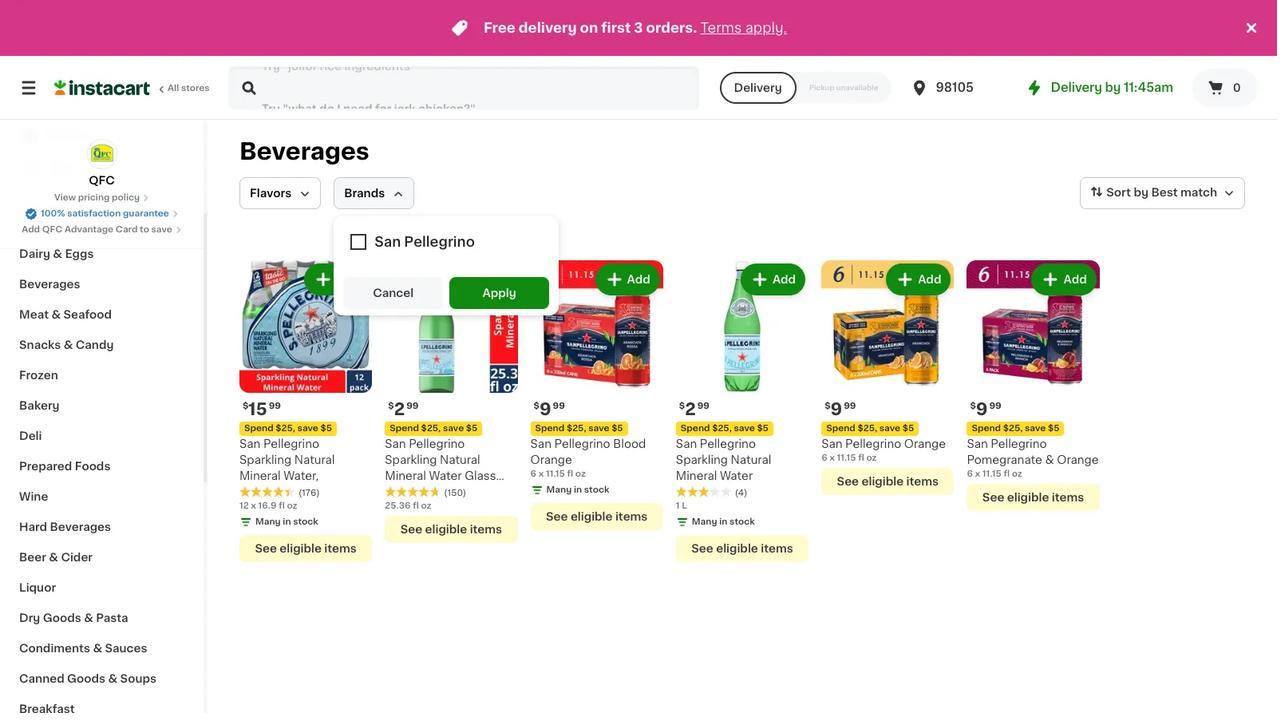 Task type: vqa. For each thing, say whether or not it's contained in the screenshot.
3rd the "Product" group
yes



Task type: describe. For each thing, give the bounding box(es) containing it.
brands
[[344, 188, 385, 199]]

25.36
[[385, 502, 411, 510]]

san pellegrino sparkling natural mineral water,
[[240, 439, 335, 482]]

mineral for san pellegrino sparkling natural mineral water glass bottle
[[385, 471, 426, 482]]

$25, for san pellegrino sparkling natural mineral water,
[[276, 424, 295, 433]]

delivery for delivery by 11:45am
[[1051, 81, 1103, 93]]

sparkling for san pellegrino sparkling natural mineral water
[[676, 455, 728, 466]]

pellegrino for san pellegrino sparkling natural mineral water,
[[263, 439, 319, 450]]

meat & seafood link
[[10, 299, 194, 330]]

see eligible items for san pellegrino pomegranate & orange
[[983, 492, 1085, 503]]

eligible for san pellegrino sparkling natural mineral water glass bottle
[[425, 524, 467, 535]]

hard
[[19, 521, 47, 533]]

add for san pellegrino pomegranate & orange
[[1064, 274, 1087, 285]]

view pricing policy link
[[54, 192, 149, 204]]

by for delivery
[[1106, 81, 1121, 93]]

see eligible items for san pellegrino blood orange
[[546, 511, 648, 522]]

2 product group from the left
[[385, 260, 518, 543]]

3
[[634, 22, 643, 34]]

12 x 16.9 fl oz
[[240, 502, 298, 510]]

beer
[[19, 552, 46, 563]]

spend for san pellegrino blood orange
[[535, 424, 565, 433]]

natural for san pellegrino sparkling natural mineral water
[[731, 455, 772, 466]]

$ 9 99 for san pellegrino pomegranate & orange
[[971, 401, 1002, 418]]

pellegrino for san pellegrino orange 6 x 11.15 fl oz
[[846, 439, 902, 450]]

delivery by 11:45am link
[[1026, 78, 1174, 97]]

san for san pellegrino orange 6 x 11.15 fl oz
[[822, 439, 843, 450]]

prepared foods link
[[10, 451, 194, 482]]

items for san pellegrino sparkling natural mineral water,
[[324, 543, 357, 554]]

mineral for san pellegrino sparkling natural mineral water
[[676, 471, 717, 482]]

pellegrino for san pellegrino sparkling natural mineral water glass bottle
[[409, 439, 465, 450]]

see eligible items button for san pellegrino pomegranate & orange
[[967, 484, 1100, 511]]

& left soups
[[108, 673, 118, 684]]

san pellegrino sparkling natural mineral water glass bottle
[[385, 439, 496, 498]]

beer & cider link
[[10, 542, 194, 573]]

snacks & candy
[[19, 339, 114, 351]]

sparkling for san pellegrino sparkling natural mineral water,
[[240, 455, 292, 466]]

in for 15
[[283, 518, 291, 526]]

free delivery on first 3 orders. terms apply.
[[484, 22, 787, 34]]

snacks & candy link
[[10, 330, 194, 360]]

candy
[[76, 339, 114, 351]]

free
[[484, 22, 516, 34]]

add for san pellegrino sparkling natural mineral water
[[773, 274, 796, 285]]

9 for san pellegrino blood orange
[[540, 401, 551, 418]]

2 for san pellegrino sparkling natural mineral water glass bottle
[[394, 401, 405, 418]]

& right meat at the left top of the page
[[51, 309, 61, 320]]

add button for san pellegrino sparkling natural mineral water glass bottle
[[451, 265, 513, 294]]

add button for san pellegrino pomegranate & orange
[[1034, 265, 1095, 294]]

liquor link
[[10, 573, 194, 603]]

produce
[[19, 218, 68, 229]]

$ for san pellegrino sparkling natural mineral water glass bottle
[[388, 402, 394, 411]]

(150)
[[444, 489, 467, 498]]

foods
[[75, 461, 111, 472]]

condiments & sauces
[[19, 643, 147, 654]]

add button for san pellegrino sparkling natural mineral water,
[[306, 265, 368, 294]]

see eligible items button for san pellegrino sparkling natural mineral water glass bottle
[[385, 516, 518, 543]]

99 for san pellegrino sparkling natural mineral water
[[698, 402, 710, 411]]

99 for san pellegrino orange
[[844, 402, 856, 411]]

qfc logo image
[[87, 139, 117, 169]]

policy
[[112, 193, 140, 202]]

& inside san pellegrino pomegranate & orange 6 x 11.15 fl oz
[[1046, 455, 1055, 466]]

guarantee
[[123, 209, 169, 218]]

sparkling for san pellegrino sparkling natural mineral water glass bottle
[[385, 455, 437, 466]]

0 vertical spatial beverages
[[240, 140, 370, 163]]

$ for san pellegrino blood orange
[[534, 402, 540, 411]]

1 l
[[676, 502, 688, 511]]

to
[[140, 225, 149, 234]]

wine link
[[10, 482, 194, 512]]

see eligible items for san pellegrino sparkling natural mineral water,
[[255, 543, 357, 554]]

orders.
[[646, 22, 697, 34]]

fl inside the san pellegrino orange 6 x 11.15 fl oz
[[859, 454, 865, 463]]

eggs
[[65, 248, 94, 260]]

many in stock for 2
[[692, 518, 755, 526]]

san pellegrino orange 6 x 11.15 fl oz
[[822, 439, 946, 463]]

delivery for delivery
[[734, 82, 782, 93]]

items for san pellegrino blood orange
[[616, 511, 648, 522]]

many for 15
[[256, 518, 281, 526]]

15
[[249, 401, 267, 418]]

spend $25, save $5 for san pellegrino pomegranate & orange
[[972, 424, 1060, 433]]

seafood
[[64, 309, 112, 320]]

match
[[1181, 187, 1218, 198]]

100% satisfaction guarantee button
[[25, 204, 179, 220]]

delivery button
[[720, 72, 797, 104]]

satisfaction
[[67, 209, 121, 218]]

san for san pellegrino blood orange 6 x 11.15 fl oz
[[531, 439, 552, 450]]

l
[[682, 502, 688, 511]]

san pellegrino sparkling natural mineral water
[[676, 439, 772, 482]]

san for san pellegrino sparkling natural mineral water glass bottle
[[385, 439, 406, 450]]

& left sauces
[[93, 643, 102, 654]]

6 product group from the left
[[967, 260, 1100, 511]]

$ for san pellegrino sparkling natural mineral water
[[679, 402, 685, 411]]

add button for san pellegrino sparkling natural mineral water
[[743, 265, 804, 294]]

lists link
[[10, 151, 194, 183]]

by for sort
[[1134, 187, 1149, 198]]

natural for san pellegrino sparkling natural mineral water,
[[294, 455, 335, 466]]

frozen
[[19, 370, 58, 381]]

cider
[[61, 552, 93, 563]]

water for san pellegrino sparkling natural mineral water
[[720, 471, 753, 482]]

$25, for san pellegrino orange
[[858, 424, 878, 433]]

100%
[[41, 209, 65, 218]]

apply.
[[746, 22, 787, 34]]

oz inside san pellegrino pomegranate & orange 6 x 11.15 fl oz
[[1012, 470, 1023, 479]]

2 for san pellegrino sparkling natural mineral water
[[685, 401, 696, 418]]

x inside san pellegrino pomegranate & orange 6 x 11.15 fl oz
[[975, 470, 981, 479]]

sort
[[1107, 187, 1132, 198]]

delivery
[[519, 22, 577, 34]]

spend for san pellegrino sparkling natural mineral water glass bottle
[[390, 424, 419, 433]]

dry
[[19, 612, 40, 624]]

11.15 inside 'san pellegrino blood orange 6 x 11.15 fl oz'
[[546, 470, 565, 479]]

Best match Sort by field
[[1081, 177, 1246, 209]]

spend $25, save $5 for san pellegrino sparkling natural mineral water
[[681, 424, 769, 433]]

beverages inside beverages link
[[19, 279, 80, 290]]

limited time offer region
[[0, 0, 1243, 56]]

stock for 15
[[293, 518, 319, 526]]

items for san pellegrino orange
[[907, 476, 939, 487]]

flavors
[[250, 188, 292, 199]]

& left eggs
[[53, 248, 62, 260]]

$ 2 99 for san pellegrino sparkling natural mineral water
[[679, 401, 710, 418]]

11.15 inside the san pellegrino orange 6 x 11.15 fl oz
[[837, 454, 856, 463]]

99 for san pellegrino sparkling natural mineral water,
[[269, 402, 281, 411]]

eligible for san pellegrino sparkling natural mineral water,
[[280, 543, 322, 554]]

pellegrino for san pellegrino pomegranate & orange 6 x 11.15 fl oz
[[991, 439, 1047, 450]]

$25, for san pellegrino pomegranate & orange
[[1004, 424, 1023, 433]]

all
[[168, 84, 179, 93]]

prepared
[[19, 461, 72, 472]]

san for san pellegrino sparkling natural mineral water
[[676, 439, 697, 450]]

$25, for san pellegrino sparkling natural mineral water glass bottle
[[421, 424, 441, 433]]

add qfc advantage card to save link
[[22, 224, 182, 236]]

oz inside the san pellegrino orange 6 x 11.15 fl oz
[[867, 454, 877, 463]]

add for san pellegrino blood orange
[[627, 274, 651, 285]]

4 product group from the left
[[676, 260, 809, 562]]

orange inside san pellegrino pomegranate & orange 6 x 11.15 fl oz
[[1057, 455, 1099, 466]]

11:45am
[[1124, 81, 1174, 93]]

canned goods & soups link
[[10, 664, 194, 694]]

1 horizontal spatial in
[[574, 486, 582, 495]]

$5 for san pellegrino orange
[[903, 424, 914, 433]]

$25, for san pellegrino sparkling natural mineral water
[[712, 424, 732, 433]]

see for san pellegrino blood orange
[[546, 511, 568, 522]]

see eligible items button for san pellegrino blood orange
[[531, 503, 663, 530]]

6 inside the san pellegrino orange 6 x 11.15 fl oz
[[822, 454, 828, 463]]

save for san pellegrino sparkling natural mineral water
[[734, 424, 755, 433]]

pasta
[[96, 612, 128, 624]]

& left pasta at the left
[[84, 612, 93, 624]]

condiments & sauces link
[[10, 633, 194, 664]]

recipes
[[45, 129, 92, 141]]

$5 for san pellegrino blood orange
[[612, 424, 623, 433]]

$ 9 99 for san pellegrino orange
[[825, 401, 856, 418]]

0
[[1233, 82, 1241, 93]]

$5 for san pellegrino pomegranate & orange
[[1048, 424, 1060, 433]]

& left candy
[[64, 339, 73, 351]]

snacks
[[19, 339, 61, 351]]

1 horizontal spatial many
[[547, 486, 572, 495]]

produce link
[[10, 208, 194, 239]]

dairy
[[19, 248, 50, 260]]



Task type: locate. For each thing, give the bounding box(es) containing it.
oz inside 'san pellegrino blood orange 6 x 11.15 fl oz'
[[576, 470, 586, 479]]

beverages up cider
[[50, 521, 111, 533]]

water,
[[284, 471, 319, 482]]

11.15
[[837, 454, 856, 463], [546, 470, 565, 479], [983, 470, 1002, 479]]

by right sort at top
[[1134, 187, 1149, 198]]

1 horizontal spatial 6
[[822, 454, 828, 463]]

1 $ from the left
[[243, 402, 249, 411]]

6 99 from the left
[[698, 402, 710, 411]]

add button for san pellegrino orange
[[888, 265, 950, 294]]

2 horizontal spatial sparkling
[[676, 455, 728, 466]]

san inside san pellegrino pomegranate & orange 6 x 11.15 fl oz
[[967, 439, 988, 450]]

6 add button from the left
[[1034, 265, 1095, 294]]

lists
[[45, 161, 72, 172]]

on
[[580, 22, 598, 34]]

2 horizontal spatial in
[[720, 518, 728, 526]]

spend $25, save $5 up "san pellegrino sparkling natural mineral water"
[[681, 424, 769, 433]]

eligible down 12 x 16.9 fl oz
[[280, 543, 322, 554]]

& right beer
[[49, 552, 58, 563]]

save right to
[[151, 225, 172, 234]]

orange inside 'san pellegrino blood orange 6 x 11.15 fl oz'
[[531, 455, 572, 466]]

1 sparkling from the left
[[240, 455, 292, 466]]

$25, up 'san pellegrino blood orange 6 x 11.15 fl oz'
[[567, 424, 587, 433]]

hard beverages
[[19, 521, 111, 533]]

orange inside the san pellegrino orange 6 x 11.15 fl oz
[[905, 439, 946, 450]]

2 $25, from the left
[[421, 424, 441, 433]]

$25,
[[276, 424, 295, 433], [421, 424, 441, 433], [567, 424, 587, 433], [858, 424, 878, 433], [1004, 424, 1023, 433], [712, 424, 732, 433]]

4 $25, from the left
[[858, 424, 878, 433]]

2 horizontal spatial stock
[[730, 518, 755, 526]]

0 horizontal spatial orange
[[531, 455, 572, 466]]

$ up 'san pellegrino blood orange 6 x 11.15 fl oz'
[[534, 402, 540, 411]]

blood
[[613, 439, 646, 450]]

2 mineral from the left
[[385, 471, 426, 482]]

spend $25, save $5 up the san pellegrino orange 6 x 11.15 fl oz on the bottom right of page
[[827, 424, 914, 433]]

99 right 15
[[269, 402, 281, 411]]

99 up pomegranate
[[990, 402, 1002, 411]]

terms
[[701, 22, 742, 34]]

0 horizontal spatial stock
[[293, 518, 319, 526]]

$ up the san pellegrino orange 6 x 11.15 fl oz on the bottom right of page
[[825, 402, 831, 411]]

see eligible items for san pellegrino orange
[[837, 476, 939, 487]]

1 2 from the left
[[394, 401, 405, 418]]

0 horizontal spatial qfc
[[42, 225, 63, 234]]

see for san pellegrino orange
[[837, 476, 859, 487]]

5 $25, from the left
[[1004, 424, 1023, 433]]

see eligible items button for san pellegrino sparkling natural mineral water
[[676, 535, 809, 562]]

0 vertical spatial qfc
[[89, 175, 115, 186]]

pellegrino inside san pellegrino sparkling natural mineral water glass bottle
[[409, 439, 465, 450]]

2 horizontal spatial many
[[692, 518, 718, 526]]

x inside the san pellegrino orange 6 x 11.15 fl oz
[[830, 454, 835, 463]]

3 $ 9 99 from the left
[[971, 401, 1002, 418]]

3 spend from the left
[[535, 424, 565, 433]]

sparkling inside "san pellegrino sparkling natural mineral water"
[[676, 455, 728, 466]]

0 horizontal spatial many in stock
[[256, 518, 319, 526]]

1 spend from the left
[[244, 424, 274, 433]]

3 sparkling from the left
[[676, 455, 728, 466]]

delivery by 11:45am
[[1051, 81, 1174, 93]]

3 $25, from the left
[[567, 424, 587, 433]]

mineral inside san pellegrino sparkling natural mineral water glass bottle
[[385, 471, 426, 482]]

2 $ from the left
[[388, 402, 394, 411]]

$25, up san pellegrino sparkling natural mineral water glass bottle
[[421, 424, 441, 433]]

dry goods & pasta link
[[10, 603, 194, 633]]

1 add button from the left
[[306, 265, 368, 294]]

0 vertical spatial goods
[[43, 612, 81, 624]]

san inside the san pellegrino orange 6 x 11.15 fl oz
[[822, 439, 843, 450]]

see for san pellegrino pomegranate & orange
[[983, 492, 1005, 503]]

$5 up "san pellegrino sparkling natural mineral water"
[[757, 424, 769, 433]]

1 san from the left
[[240, 439, 261, 450]]

qfc up view pricing policy link
[[89, 175, 115, 186]]

1 pellegrino from the left
[[263, 439, 319, 450]]

3 spend $25, save $5 from the left
[[535, 424, 623, 433]]

99 up 'san pellegrino blood orange 6 x 11.15 fl oz'
[[553, 402, 565, 411]]

spend $25, save $5 up pomegranate
[[972, 424, 1060, 433]]

2 up "san pellegrino sparkling natural mineral water"
[[685, 401, 696, 418]]

see eligible items button down san pellegrino pomegranate & orange 6 x 11.15 fl oz
[[967, 484, 1100, 511]]

meat & seafood
[[19, 309, 112, 320]]

12
[[240, 502, 249, 510]]

delivery inside button
[[734, 82, 782, 93]]

prepared foods
[[19, 461, 111, 472]]

16.9
[[258, 502, 277, 510]]

pellegrino inside "san pellegrino sparkling natural mineral water"
[[700, 439, 756, 450]]

eligible for san pellegrino blood orange
[[571, 511, 613, 522]]

$25, for san pellegrino blood orange
[[567, 424, 587, 433]]

spend up the san pellegrino orange 6 x 11.15 fl oz on the bottom right of page
[[827, 424, 856, 433]]

3 product group from the left
[[531, 260, 663, 530]]

1 horizontal spatial by
[[1134, 187, 1149, 198]]

$ for san pellegrino orange
[[825, 402, 831, 411]]

5 spend $25, save $5 from the left
[[972, 424, 1060, 433]]

by inside field
[[1134, 187, 1149, 198]]

3 mineral from the left
[[676, 471, 717, 482]]

product group containing 15
[[240, 260, 372, 562]]

$5 up blood
[[612, 424, 623, 433]]

1 vertical spatial by
[[1134, 187, 1149, 198]]

best
[[1152, 187, 1178, 198]]

pellegrino inside san pellegrino pomegranate & orange 6 x 11.15 fl oz
[[991, 439, 1047, 450]]

1 horizontal spatial 9
[[831, 401, 843, 418]]

99 up "san pellegrino sparkling natural mineral water"
[[698, 402, 710, 411]]

x
[[830, 454, 835, 463], [539, 470, 544, 479], [975, 470, 981, 479], [251, 502, 256, 510]]

stock down (4)
[[730, 518, 755, 526]]

in down 'san pellegrino blood orange 6 x 11.15 fl oz'
[[574, 486, 582, 495]]

qfc link
[[87, 139, 117, 188]]

9 for san pellegrino pomegranate & orange
[[976, 401, 988, 418]]

2 horizontal spatial 9
[[976, 401, 988, 418]]

spend
[[244, 424, 274, 433], [390, 424, 419, 433], [535, 424, 565, 433], [827, 424, 856, 433], [972, 424, 1001, 433], [681, 424, 710, 433]]

see for san pellegrino sparkling natural mineral water,
[[255, 543, 277, 554]]

0 horizontal spatial 6
[[531, 470, 537, 479]]

$5 for san pellegrino sparkling natural mineral water
[[757, 424, 769, 433]]

mineral up 16.9
[[240, 471, 281, 482]]

1 product group from the left
[[240, 260, 372, 562]]

instacart logo image
[[54, 78, 150, 97]]

water inside "san pellegrino sparkling natural mineral water"
[[720, 471, 753, 482]]

save up san pellegrino sparkling natural mineral water glass bottle
[[443, 424, 464, 433]]

save up san pellegrino pomegranate & orange 6 x 11.15 fl oz
[[1025, 424, 1046, 433]]

6 spend $25, save $5 from the left
[[681, 424, 769, 433]]

6 spend from the left
[[681, 424, 710, 433]]

1 horizontal spatial many in stock
[[547, 486, 610, 495]]

spend $25, save $5 for san pellegrino orange
[[827, 424, 914, 433]]

1 spend $25, save $5 from the left
[[244, 424, 332, 433]]

save up 'san pellegrino blood orange 6 x 11.15 fl oz'
[[589, 424, 610, 433]]

many in stock down 'san pellegrino blood orange 6 x 11.15 fl oz'
[[547, 486, 610, 495]]

1 $5 from the left
[[321, 424, 332, 433]]

1 99 from the left
[[269, 402, 281, 411]]

mineral up bottle
[[385, 471, 426, 482]]

0 horizontal spatial 2
[[394, 401, 405, 418]]

$ up san pellegrino sparkling natural mineral water,
[[243, 402, 249, 411]]

spend $25, save $5 for san pellegrino sparkling natural mineral water,
[[244, 424, 332, 433]]

3 99 from the left
[[553, 402, 565, 411]]

6 $5 from the left
[[757, 424, 769, 433]]

stock down 'san pellegrino blood orange 6 x 11.15 fl oz'
[[584, 486, 610, 495]]

eligible for san pellegrino pomegranate & orange
[[1008, 492, 1050, 503]]

goods for canned
[[67, 673, 106, 684]]

1 horizontal spatial sparkling
[[385, 455, 437, 466]]

bakery
[[19, 400, 60, 411]]

see eligible items button down the san pellegrino orange 6 x 11.15 fl oz on the bottom right of page
[[822, 468, 955, 495]]

2 $ 2 99 from the left
[[679, 401, 710, 418]]

2 vertical spatial beverages
[[50, 521, 111, 533]]

delivery left 11:45am
[[1051, 81, 1103, 93]]

see eligible items down (4)
[[692, 543, 793, 554]]

25.36 fl oz
[[385, 502, 432, 510]]

water for san pellegrino sparkling natural mineral water glass bottle
[[429, 471, 462, 482]]

fl
[[859, 454, 865, 463], [567, 470, 574, 479], [1004, 470, 1010, 479], [279, 502, 285, 510], [413, 502, 419, 510]]

save up "san pellegrino sparkling natural mineral water"
[[734, 424, 755, 433]]

4 $ from the left
[[825, 402, 831, 411]]

2 horizontal spatial mineral
[[676, 471, 717, 482]]

$25, down $ 15 99
[[276, 424, 295, 433]]

natural inside "san pellegrino sparkling natural mineral water"
[[731, 455, 772, 466]]

mineral inside "san pellegrino sparkling natural mineral water"
[[676, 471, 717, 482]]

delivery
[[1051, 81, 1103, 93], [734, 82, 782, 93]]

delivery down apply.
[[734, 82, 782, 93]]

99
[[269, 402, 281, 411], [407, 402, 419, 411], [553, 402, 565, 411], [844, 402, 856, 411], [990, 402, 1002, 411], [698, 402, 710, 411]]

spend for san pellegrino sparkling natural mineral water,
[[244, 424, 274, 433]]

spend up san pellegrino sparkling natural mineral water glass bottle
[[390, 424, 419, 433]]

3 $5 from the left
[[612, 424, 623, 433]]

1 horizontal spatial stock
[[584, 486, 610, 495]]

many down "san pellegrino sparkling natural mineral water"
[[692, 518, 718, 526]]

pricing
[[78, 193, 110, 202]]

see eligible items down san pellegrino pomegranate & orange 6 x 11.15 fl oz
[[983, 492, 1085, 503]]

99 for san pellegrino blood orange
[[553, 402, 565, 411]]

$ 2 99 up "san pellegrino sparkling natural mineral water"
[[679, 401, 710, 418]]

meat
[[19, 309, 49, 320]]

fl inside 'san pellegrino blood orange 6 x 11.15 fl oz'
[[567, 470, 574, 479]]

stock down (176)
[[293, 518, 319, 526]]

$25, up the san pellegrino orange 6 x 11.15 fl oz on the bottom right of page
[[858, 424, 878, 433]]

1 horizontal spatial natural
[[440, 455, 481, 466]]

0 horizontal spatial $ 2 99
[[388, 401, 419, 418]]

see eligible items button down (4)
[[676, 535, 809, 562]]

eligible down (4)
[[716, 543, 758, 554]]

0 horizontal spatial delivery
[[734, 82, 782, 93]]

brands button
[[334, 177, 415, 209]]

beverages inside hard beverages "link"
[[50, 521, 111, 533]]

natural up (4)
[[731, 455, 772, 466]]

sauces
[[105, 643, 147, 654]]

2 spend from the left
[[390, 424, 419, 433]]

1 horizontal spatial 11.15
[[837, 454, 856, 463]]

2 pellegrino from the left
[[409, 439, 465, 450]]

san inside san pellegrino sparkling natural mineral water,
[[240, 439, 261, 450]]

98105 button
[[911, 65, 1006, 110]]

99 for san pellegrino pomegranate & orange
[[990, 402, 1002, 411]]

3 $ from the left
[[534, 402, 540, 411]]

cancel
[[373, 287, 414, 299]]

spend down 15
[[244, 424, 274, 433]]

3 natural from the left
[[731, 455, 772, 466]]

3 9 from the left
[[976, 401, 988, 418]]

4 $5 from the left
[[903, 424, 914, 433]]

see eligible items button for san pellegrino sparkling natural mineral water,
[[240, 535, 372, 562]]

spend $25, save $5 up san pellegrino sparkling natural mineral water,
[[244, 424, 332, 433]]

2 9 from the left
[[831, 401, 843, 418]]

1 vertical spatial beverages
[[19, 279, 80, 290]]

1 horizontal spatial $ 2 99
[[679, 401, 710, 418]]

see eligible items for san pellegrino sparkling natural mineral water
[[692, 543, 793, 554]]

water inside san pellegrino sparkling natural mineral water glass bottle
[[429, 471, 462, 482]]

2 natural from the left
[[440, 455, 481, 466]]

x inside 'san pellegrino blood orange 6 x 11.15 fl oz'
[[539, 470, 544, 479]]

see eligible items button down (176)
[[240, 535, 372, 562]]

1 horizontal spatial delivery
[[1051, 81, 1103, 93]]

0 horizontal spatial $ 9 99
[[534, 401, 565, 418]]

& right pomegranate
[[1046, 455, 1055, 466]]

$ inside $ 15 99
[[243, 402, 249, 411]]

pellegrino inside san pellegrino sparkling natural mineral water,
[[263, 439, 319, 450]]

1 vertical spatial qfc
[[42, 225, 63, 234]]

add button
[[306, 265, 368, 294], [451, 265, 513, 294], [597, 265, 659, 294], [743, 265, 804, 294], [888, 265, 950, 294], [1034, 265, 1095, 294]]

4 spend from the left
[[827, 424, 856, 433]]

1
[[676, 502, 680, 511]]

stores
[[181, 84, 210, 93]]

qfc down 100%
[[42, 225, 63, 234]]

99 inside $ 15 99
[[269, 402, 281, 411]]

1 water from the left
[[429, 471, 462, 482]]

$ 2 99
[[388, 401, 419, 418], [679, 401, 710, 418]]

$ up san pellegrino sparkling natural mineral water glass bottle
[[388, 402, 394, 411]]

flavors button
[[240, 177, 321, 209]]

9 up 'san pellegrino blood orange 6 x 11.15 fl oz'
[[540, 401, 551, 418]]

5 product group from the left
[[822, 260, 955, 495]]

natural inside san pellegrino sparkling natural mineral water,
[[294, 455, 335, 466]]

dairy & eggs
[[19, 248, 94, 260]]

pellegrino inside the san pellegrino orange 6 x 11.15 fl oz
[[846, 439, 902, 450]]

5 add button from the left
[[888, 265, 950, 294]]

(176)
[[299, 489, 320, 498]]

beverages up flavors dropdown button
[[240, 140, 370, 163]]

spend up pomegranate
[[972, 424, 1001, 433]]

add button for san pellegrino blood orange
[[597, 265, 659, 294]]

5 $ from the left
[[971, 402, 976, 411]]

first
[[602, 22, 631, 34]]

eligible down the san pellegrino orange 6 x 11.15 fl oz on the bottom right of page
[[862, 476, 904, 487]]

3 pellegrino from the left
[[555, 439, 611, 450]]

see eligible items down 'san pellegrino blood orange 6 x 11.15 fl oz'
[[546, 511, 648, 522]]

many down 'san pellegrino blood orange 6 x 11.15 fl oz'
[[547, 486, 572, 495]]

beverages link
[[10, 269, 194, 299]]

eligible
[[862, 476, 904, 487], [1008, 492, 1050, 503], [571, 511, 613, 522], [425, 524, 467, 535], [280, 543, 322, 554], [716, 543, 758, 554]]

2 san from the left
[[385, 439, 406, 450]]

0 horizontal spatial 11.15
[[546, 470, 565, 479]]

san for san pellegrino pomegranate & orange 6 x 11.15 fl oz
[[967, 439, 988, 450]]

2 horizontal spatial many in stock
[[692, 518, 755, 526]]

5 $5 from the left
[[1048, 424, 1060, 433]]

sort by
[[1107, 187, 1149, 198]]

2 $ 9 99 from the left
[[825, 401, 856, 418]]

9
[[540, 401, 551, 418], [831, 401, 843, 418], [976, 401, 988, 418]]

add for san pellegrino sparkling natural mineral water,
[[336, 274, 360, 285]]

service type group
[[720, 72, 892, 104]]

save for san pellegrino pomegranate & orange
[[1025, 424, 1046, 433]]

items for san pellegrino sparkling natural mineral water glass bottle
[[470, 524, 502, 535]]

2 sparkling from the left
[[385, 455, 437, 466]]

spend up "san pellegrino sparkling natural mineral water"
[[681, 424, 710, 433]]

by left 11:45am
[[1106, 81, 1121, 93]]

advantage
[[65, 225, 114, 234]]

eligible down (150)
[[425, 524, 467, 535]]

1 mineral from the left
[[240, 471, 281, 482]]

san inside san pellegrino sparkling natural mineral water glass bottle
[[385, 439, 406, 450]]

$ 15 99
[[243, 401, 281, 418]]

2 spend $25, save $5 from the left
[[390, 424, 478, 433]]

$5 for san pellegrino sparkling natural mineral water glass bottle
[[466, 424, 478, 433]]

in down "san pellegrino sparkling natural mineral water"
[[720, 518, 728, 526]]

spend up 'san pellegrino blood orange 6 x 11.15 fl oz'
[[535, 424, 565, 433]]

liquor
[[19, 582, 56, 593]]

1 vertical spatial goods
[[67, 673, 106, 684]]

frozen link
[[10, 360, 194, 390]]

2 horizontal spatial natural
[[731, 455, 772, 466]]

add for san pellegrino orange
[[918, 274, 942, 285]]

$5 up san pellegrino sparkling natural mineral water,
[[321, 424, 332, 433]]

add qfc advantage card to save
[[22, 225, 172, 234]]

water up (150)
[[429, 471, 462, 482]]

canned
[[19, 673, 64, 684]]

by
[[1106, 81, 1121, 93], [1134, 187, 1149, 198]]

6 $25, from the left
[[712, 424, 732, 433]]

save up the san pellegrino orange 6 x 11.15 fl oz on the bottom right of page
[[880, 424, 901, 433]]

items for san pellegrino sparkling natural mineral water
[[761, 543, 793, 554]]

eligible for san pellegrino orange
[[862, 476, 904, 487]]

apply
[[483, 287, 516, 299]]

2 horizontal spatial orange
[[1057, 455, 1099, 466]]

beverages
[[240, 140, 370, 163], [19, 279, 80, 290], [50, 521, 111, 533]]

11.15 inside san pellegrino pomegranate & orange 6 x 11.15 fl oz
[[983, 470, 1002, 479]]

dairy & eggs link
[[10, 239, 194, 269]]

$ for san pellegrino sparkling natural mineral water,
[[243, 402, 249, 411]]

spend $25, save $5 for san pellegrino sparkling natural mineral water glass bottle
[[390, 424, 478, 433]]

2 up san pellegrino sparkling natural mineral water glass bottle
[[394, 401, 405, 418]]

1 9 from the left
[[540, 401, 551, 418]]

9 up the san pellegrino orange 6 x 11.15 fl oz on the bottom right of page
[[831, 401, 843, 418]]

0 vertical spatial by
[[1106, 81, 1121, 93]]

2 horizontal spatial 6
[[967, 470, 973, 479]]

4 spend $25, save $5 from the left
[[827, 424, 914, 433]]

$5 for san pellegrino sparkling natural mineral water,
[[321, 424, 332, 433]]

glass
[[465, 471, 496, 482]]

items for san pellegrino pomegranate & orange
[[1052, 492, 1085, 503]]

eligible for san pellegrino sparkling natural mineral water
[[716, 543, 758, 554]]

6 inside 'san pellegrino blood orange 6 x 11.15 fl oz'
[[531, 470, 537, 479]]

san pellegrino pomegranate & orange 6 x 11.15 fl oz
[[967, 439, 1099, 479]]

4 pellegrino from the left
[[846, 439, 902, 450]]

see eligible items button down (150)
[[385, 516, 518, 543]]

water
[[429, 471, 462, 482], [720, 471, 753, 482]]

1 horizontal spatial qfc
[[89, 175, 115, 186]]

5 san from the left
[[967, 439, 988, 450]]

sparkling inside san pellegrino sparkling natural mineral water,
[[240, 455, 292, 466]]

spend $25, save $5 up san pellegrino sparkling natural mineral water glass bottle
[[390, 424, 478, 433]]

3 add button from the left
[[597, 265, 659, 294]]

99 for san pellegrino sparkling natural mineral water glass bottle
[[407, 402, 419, 411]]

0 horizontal spatial natural
[[294, 455, 335, 466]]

view
[[54, 193, 76, 202]]

save for san pellegrino sparkling natural mineral water,
[[298, 424, 319, 433]]

goods up condiments
[[43, 612, 81, 624]]

None search field
[[228, 65, 699, 110]]

pellegrino inside 'san pellegrino blood orange 6 x 11.15 fl oz'
[[555, 439, 611, 450]]

eligible down san pellegrino pomegranate & orange 6 x 11.15 fl oz
[[1008, 492, 1050, 503]]

3 san from the left
[[531, 439, 552, 450]]

many in stock for 15
[[256, 518, 319, 526]]

$ 9 99 up pomegranate
[[971, 401, 1002, 418]]

oz
[[867, 454, 877, 463], [576, 470, 586, 479], [1012, 470, 1023, 479], [287, 502, 298, 510], [421, 502, 432, 510]]

2 2 from the left
[[685, 401, 696, 418]]

fl inside san pellegrino pomegranate & orange 6 x 11.15 fl oz
[[1004, 470, 1010, 479]]

many in stock down (4)
[[692, 518, 755, 526]]

0 horizontal spatial in
[[283, 518, 291, 526]]

6 pellegrino from the left
[[700, 439, 756, 450]]

$
[[243, 402, 249, 411], [388, 402, 394, 411], [534, 402, 540, 411], [825, 402, 831, 411], [971, 402, 976, 411], [679, 402, 685, 411]]

canned goods & soups
[[19, 673, 157, 684]]

$5 up the san pellegrino orange 6 x 11.15 fl oz on the bottom right of page
[[903, 424, 914, 433]]

4 99 from the left
[[844, 402, 856, 411]]

many for 2
[[692, 518, 718, 526]]

0 horizontal spatial many
[[256, 518, 281, 526]]

beverages down dairy & eggs
[[19, 279, 80, 290]]

(4)
[[735, 489, 748, 498]]

san inside "san pellegrino sparkling natural mineral water"
[[676, 439, 697, 450]]

see eligible items down (150)
[[401, 524, 502, 535]]

$5 up glass
[[466, 424, 478, 433]]

1 horizontal spatial orange
[[905, 439, 946, 450]]

many in stock down 12 x 16.9 fl oz
[[256, 518, 319, 526]]

view pricing policy
[[54, 193, 140, 202]]

mineral inside san pellegrino sparkling natural mineral water,
[[240, 471, 281, 482]]

2 horizontal spatial $ 9 99
[[971, 401, 1002, 418]]

natural inside san pellegrino sparkling natural mineral water glass bottle
[[440, 455, 481, 466]]

hard beverages link
[[10, 512, 194, 542]]

$5
[[321, 424, 332, 433], [466, 424, 478, 433], [612, 424, 623, 433], [903, 424, 914, 433], [1048, 424, 1060, 433], [757, 424, 769, 433]]

6 inside san pellegrino pomegranate & orange 6 x 11.15 fl oz
[[967, 470, 973, 479]]

1 horizontal spatial mineral
[[385, 471, 426, 482]]

mineral for san pellegrino sparkling natural mineral water,
[[240, 471, 281, 482]]

1 horizontal spatial 2
[[685, 401, 696, 418]]

spend $25, save $5 up 'san pellegrino blood orange 6 x 11.15 fl oz'
[[535, 424, 623, 433]]

pellegrino for san pellegrino blood orange 6 x 11.15 fl oz
[[555, 439, 611, 450]]

sparkling up bottle
[[385, 455, 437, 466]]

$ 9 99 up 'san pellegrino blood orange 6 x 11.15 fl oz'
[[534, 401, 565, 418]]

2 $5 from the left
[[466, 424, 478, 433]]

natural up glass
[[440, 455, 481, 466]]

$25, up "san pellegrino sparkling natural mineral water"
[[712, 424, 732, 433]]

5 99 from the left
[[990, 402, 1002, 411]]

soups
[[120, 673, 157, 684]]

98105
[[936, 81, 974, 93]]

1 horizontal spatial water
[[720, 471, 753, 482]]

spend for san pellegrino sparkling natural mineral water
[[681, 424, 710, 433]]

4 add button from the left
[[743, 265, 804, 294]]

stock
[[584, 486, 610, 495], [293, 518, 319, 526], [730, 518, 755, 526]]

Search field
[[230, 67, 698, 109]]

goods for dry
[[43, 612, 81, 624]]

1 $ 9 99 from the left
[[534, 401, 565, 418]]

san inside 'san pellegrino blood orange 6 x 11.15 fl oz'
[[531, 439, 552, 450]]

goods down condiments & sauces
[[67, 673, 106, 684]]

save for san pellegrino orange
[[880, 424, 901, 433]]

apply button
[[450, 277, 550, 309]]

goods
[[43, 612, 81, 624], [67, 673, 106, 684]]

sparkling up 'l'
[[676, 455, 728, 466]]

6 san from the left
[[676, 439, 697, 450]]

6 $ from the left
[[679, 402, 685, 411]]

$25, up pomegranate
[[1004, 424, 1023, 433]]

see eligible items button for san pellegrino orange
[[822, 468, 955, 495]]

0 button
[[1193, 69, 1258, 107]]

9 for san pellegrino orange
[[831, 401, 843, 418]]

2 water from the left
[[720, 471, 753, 482]]

terms apply. link
[[701, 22, 787, 34]]

many down 12 x 16.9 fl oz
[[256, 518, 281, 526]]

see eligible items down (176)
[[255, 543, 357, 554]]

spend for san pellegrino orange
[[827, 424, 856, 433]]

$ 2 99 up san pellegrino sparkling natural mineral water glass bottle
[[388, 401, 419, 418]]

see eligible items down the san pellegrino orange 6 x 11.15 fl oz on the bottom right of page
[[837, 476, 939, 487]]

2 99 from the left
[[407, 402, 419, 411]]

see eligible items button down 'san pellegrino blood orange 6 x 11.15 fl oz'
[[531, 503, 663, 530]]

2 horizontal spatial 11.15
[[983, 470, 1002, 479]]

0 horizontal spatial sparkling
[[240, 455, 292, 466]]

pomegranate
[[967, 455, 1043, 466]]

2 add button from the left
[[451, 265, 513, 294]]

5 spend from the left
[[972, 424, 1001, 433]]

1 $ 2 99 from the left
[[388, 401, 419, 418]]

100% satisfaction guarantee
[[41, 209, 169, 218]]

beer & cider
[[19, 552, 93, 563]]

see for san pellegrino sparkling natural mineral water glass bottle
[[401, 524, 423, 535]]

dry goods & pasta
[[19, 612, 128, 624]]

in for 2
[[720, 518, 728, 526]]

all stores link
[[54, 65, 211, 110]]

$ for san pellegrino pomegranate & orange
[[971, 402, 976, 411]]

many
[[547, 486, 572, 495], [256, 518, 281, 526], [692, 518, 718, 526]]

5 pellegrino from the left
[[991, 439, 1047, 450]]

product group
[[240, 260, 372, 562], [385, 260, 518, 543], [531, 260, 663, 530], [676, 260, 809, 562], [822, 260, 955, 495], [967, 260, 1100, 511]]

1 $25, from the left
[[276, 424, 295, 433]]

4 san from the left
[[822, 439, 843, 450]]

orange
[[905, 439, 946, 450], [531, 455, 572, 466], [1057, 455, 1099, 466]]

0 horizontal spatial mineral
[[240, 471, 281, 482]]

1 natural from the left
[[294, 455, 335, 466]]

1 horizontal spatial $ 9 99
[[825, 401, 856, 418]]

natural for san pellegrino sparkling natural mineral water glass bottle
[[440, 455, 481, 466]]

spend for san pellegrino pomegranate & orange
[[972, 424, 1001, 433]]

in down 12 x 16.9 fl oz
[[283, 518, 291, 526]]

add for san pellegrino sparkling natural mineral water glass bottle
[[482, 274, 505, 285]]

stock for 2
[[730, 518, 755, 526]]

0 horizontal spatial 9
[[540, 401, 551, 418]]

0 horizontal spatial by
[[1106, 81, 1121, 93]]

see for san pellegrino sparkling natural mineral water
[[692, 543, 714, 554]]

see eligible items for san pellegrino sparkling natural mineral water glass bottle
[[401, 524, 502, 535]]

$ 9 99 up the san pellegrino orange 6 x 11.15 fl oz on the bottom right of page
[[825, 401, 856, 418]]

$ 2 99 for san pellegrino sparkling natural mineral water glass bottle
[[388, 401, 419, 418]]

sparkling inside san pellegrino sparkling natural mineral water glass bottle
[[385, 455, 437, 466]]

0 horizontal spatial water
[[429, 471, 462, 482]]



